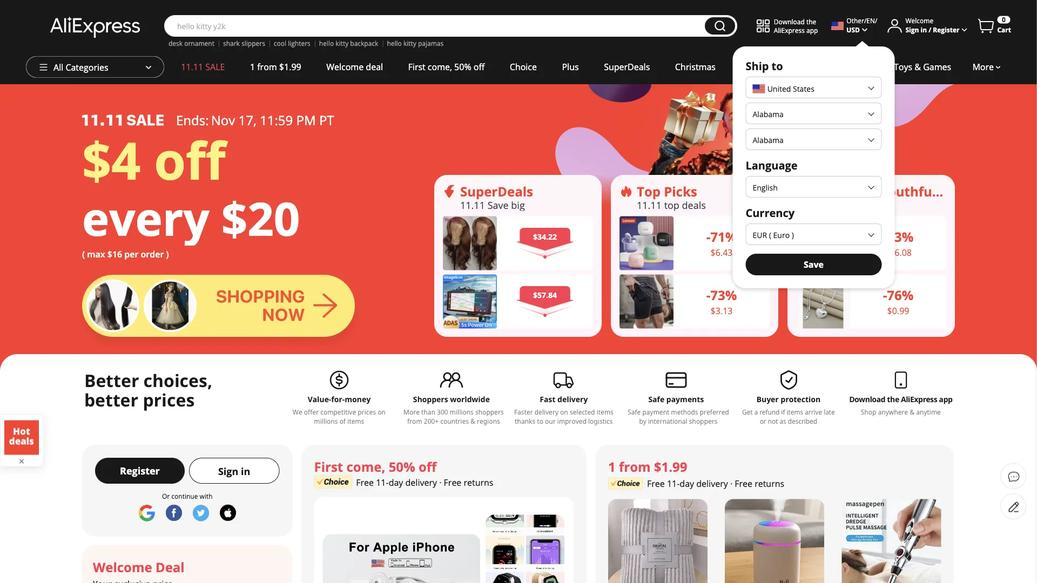 Task type: locate. For each thing, give the bounding box(es) containing it.
welcome for welcome deal
[[93, 559, 152, 576]]

0 horizontal spatial hello
[[319, 39, 334, 48]]

first come, 50% off inside first come, 50% off link
[[408, 61, 485, 73]]

1 vertical spatial 1 from $1.99
[[608, 458, 687, 476]]

hello right backpack
[[387, 39, 402, 48]]

0 horizontal spatial ·
[[439, 477, 442, 489]]

per
[[124, 249, 139, 260]]

cool
[[274, 39, 286, 48]]

product image image for -76%
[[803, 275, 844, 329]]

pop picture image
[[4, 421, 39, 455]]

superdeals link
[[591, 56, 663, 78]]

lighters
[[288, 39, 311, 48]]

0 vertical spatial to
[[772, 58, 783, 73]]

plus link
[[550, 56, 591, 78]]

to
[[772, 58, 783, 73], [829, 198, 838, 212]]

1 vertical spatial in
[[241, 465, 250, 478]]

0 horizontal spatial first
[[314, 458, 343, 476]]

1 icon image from the left
[[443, 185, 456, 198]]

0 horizontal spatial returns
[[464, 477, 493, 489]]

11.11
[[181, 61, 203, 73], [460, 198, 485, 212], [637, 198, 662, 212]]

welcome up &
[[906, 16, 934, 25]]

sign for sign in / register
[[906, 25, 919, 34]]

3 icon image from the left
[[796, 185, 809, 198]]

sign for sign in
[[218, 465, 238, 478]]

en
[[867, 16, 875, 25]]

/
[[875, 16, 878, 25], [929, 25, 931, 34]]

free
[[356, 477, 374, 489], [444, 477, 462, 489], [647, 478, 665, 490], [735, 478, 753, 490]]

1 horizontal spatial ·
[[730, 478, 733, 490]]

&
[[915, 61, 921, 73]]

styles
[[940, 183, 977, 200]]

0 horizontal spatial welcome
[[93, 559, 152, 576]]

product image image for -73%
[[620, 275, 674, 329]]

0 vertical spatial 1 from $1.99
[[250, 61, 301, 73]]

1 horizontal spatial 11.11
[[460, 198, 485, 212]]

0 vertical spatial save
[[488, 198, 509, 212]]

2 horizontal spatial welcome
[[906, 16, 934, 25]]

0 vertical spatial $1.99
[[279, 61, 301, 73]]

0 vertical spatial alabama
[[753, 109, 784, 119]]

save
[[488, 198, 509, 212], [804, 259, 824, 270]]

- for 73%
[[706, 287, 711, 304]]

alabama down united
[[753, 109, 784, 119]]

2 vertical spatial welcome
[[93, 559, 152, 576]]

0 horizontal spatial /
[[875, 16, 878, 25]]

language
[[746, 158, 798, 173]]

$16
[[107, 249, 122, 260]]

/ up games
[[929, 25, 931, 34]]

2 horizontal spatial 11.11
[[637, 198, 662, 212]]

) right euro
[[792, 230, 794, 240]]

1 horizontal spatial free 11-day delivery · free returns
[[647, 478, 784, 490]]

0 horizontal spatial sign
[[218, 465, 238, 478]]

2 vertical spatial 50%
[[389, 458, 415, 476]]

icon image for confident youthful styles
[[796, 185, 809, 198]]

0 vertical spatial in
[[921, 25, 927, 34]]

- inside -73% $3.13
[[706, 287, 711, 304]]

$3.13
[[711, 305, 733, 317]]

- inside -71% $6.43
[[706, 228, 711, 246]]

1 vertical spatial welcome
[[326, 61, 364, 73]]

1 vertical spatial )
[[166, 249, 169, 260]]

0 horizontal spatial 1
[[250, 61, 255, 73]]

0 horizontal spatial kitty
[[336, 39, 349, 48]]

1 horizontal spatial returns
[[755, 478, 784, 490]]

1 vertical spatial to
[[829, 198, 838, 212]]

english
[[753, 182, 778, 193]]

1 horizontal spatial to
[[829, 198, 838, 212]]

alabama
[[753, 109, 784, 119], [753, 135, 784, 145]]

) right order
[[166, 249, 169, 260]]

returns
[[464, 477, 493, 489], [755, 478, 784, 490]]

1 horizontal spatial (
[[769, 230, 771, 240]]

1 horizontal spatial $1.99
[[654, 458, 687, 476]]

1 vertical spatial alabama
[[753, 135, 784, 145]]

first
[[408, 61, 426, 73], [314, 458, 343, 476]]

$1.99
[[279, 61, 301, 73], [654, 458, 687, 476]]

hello kitty backpack
[[319, 39, 378, 48]]

0 horizontal spatial 11.11
[[181, 61, 203, 73]]

hello kitty backpack link
[[319, 39, 378, 48]]

70x100cm milk velvet blanket, bed sheet, blanket, single dormitory, student coral velvet air conditioning, nap blanket, sofa image
[[608, 499, 708, 583]]

2 kitty from the left
[[404, 39, 416, 48]]

11.11 left top
[[637, 198, 662, 212]]

delivery for $1.99
[[696, 478, 728, 490]]

1 horizontal spatial icon image
[[620, 185, 633, 198]]

welcome down the hello kitty backpack
[[326, 61, 364, 73]]

2 icon image from the left
[[620, 185, 633, 198]]

1 horizontal spatial delivery
[[696, 478, 728, 490]]

alabama up "language"
[[753, 135, 784, 145]]

0 vertical spatial first come, 50% off
[[408, 61, 485, 73]]

backpack
[[350, 39, 378, 48]]

2 hello from the left
[[387, 39, 402, 48]]

1 vertical spatial save
[[804, 259, 824, 270]]

welcome for welcome
[[906, 16, 934, 25]]

1 horizontal spatial in
[[921, 25, 927, 34]]

( right eur
[[769, 230, 771, 240]]

0 vertical spatial )
[[792, 230, 794, 240]]

· for 1 from $1.99
[[730, 478, 733, 490]]

0 vertical spatial welcome
[[906, 16, 934, 25]]

hello for hello kitty backpack
[[319, 39, 334, 48]]

0 horizontal spatial )
[[166, 249, 169, 260]]

to for up
[[829, 198, 838, 212]]

kitty left backpack
[[336, 39, 349, 48]]

0 horizontal spatial delivery
[[405, 477, 437, 489]]

to right up
[[829, 198, 838, 212]]

to for ship
[[772, 58, 783, 73]]

1 horizontal spatial 50%
[[454, 61, 471, 73]]

0 vertical spatial 1
[[250, 61, 255, 73]]

icon image for top picks
[[620, 185, 633, 198]]

hello kitty pajamas
[[387, 39, 444, 48]]

returns for 1 from $1.99
[[755, 478, 784, 490]]

1 vertical spatial first
[[314, 458, 343, 476]]

usb cool mist sprayer portable 300ml electric air humidifier aroma oil diffuser with colorful night light for home car image
[[725, 499, 824, 583]]

christmas link
[[663, 56, 728, 78]]

1 vertical spatial (
[[82, 249, 85, 260]]

1 vertical spatial register
[[120, 464, 160, 478]]

delivery
[[405, 477, 437, 489], [696, 478, 728, 490]]

- inside -63% $26.08
[[883, 228, 887, 246]]

$26.08
[[885, 247, 912, 258]]

furniture
[[741, 61, 778, 73]]

icon image for superdeals
[[443, 185, 456, 198]]

-
[[706, 228, 711, 246], [883, 228, 887, 246], [706, 287, 711, 304], [883, 287, 887, 304]]

0 vertical spatial sign
[[906, 25, 919, 34]]

desk ornament link
[[169, 39, 214, 48]]

app
[[807, 26, 818, 34]]

deals
[[682, 198, 706, 212]]

choice
[[510, 61, 537, 73]]

2023 smart watch android phone 1.44'' inch color screen bluetooth call blood oxygen/pressure monitoring smart watch women men image
[[486, 515, 565, 583]]

1 horizontal spatial register
[[933, 25, 960, 34]]

register
[[933, 25, 960, 34], [120, 464, 160, 478]]

1 horizontal spatial welcome
[[326, 61, 364, 73]]

0 horizontal spatial 50%
[[389, 458, 415, 476]]

eur
[[753, 230, 767, 240]]

kitty left pajamas
[[404, 39, 416, 48]]

1 vertical spatial superdeals
[[460, 183, 533, 200]]

( left max
[[82, 249, 85, 260]]

0 horizontal spatial from
[[257, 61, 277, 73]]

1 kitty from the left
[[336, 39, 349, 48]]

kitty
[[336, 39, 349, 48], [404, 39, 416, 48]]

1 horizontal spatial 11-
[[667, 478, 680, 490]]

11- for 50%
[[376, 477, 389, 489]]

electronic acupuncture pen acupuncture point pen acupuncture point pen meridian energy meridian pen massage pen acupuncture acup image
[[842, 499, 941, 583]]

11.11 left big
[[460, 198, 485, 212]]

0 horizontal spatial to
[[772, 58, 783, 73]]

$34.22
[[533, 232, 557, 242]]

0 vertical spatial 50%
[[454, 61, 471, 73]]

ship
[[746, 58, 769, 73]]

free 11-day delivery · free returns for $1.99
[[647, 478, 784, 490]]

-76% $0.99
[[883, 287, 914, 317]]

0 horizontal spatial in
[[241, 465, 250, 478]]

1 from $1.99
[[250, 61, 301, 73], [608, 458, 687, 476]]

2 horizontal spatial 50%
[[841, 198, 860, 212]]

0 horizontal spatial icon image
[[443, 185, 456, 198]]

0 vertical spatial superdeals
[[604, 61, 650, 73]]

1 vertical spatial sign
[[218, 465, 238, 478]]

welcome deal link
[[82, 546, 293, 583]]

1 horizontal spatial sign
[[906, 25, 919, 34]]

1 horizontal spatial /
[[929, 25, 931, 34]]

pt
[[319, 111, 334, 129]]

1 vertical spatial 50%
[[841, 198, 860, 212]]

free 11-day delivery · free returns for 50%
[[356, 477, 493, 489]]

first come, 50% off
[[408, 61, 485, 73], [314, 458, 437, 476]]

1 hello from the left
[[319, 39, 334, 48]]

/ for en
[[875, 16, 878, 25]]

hello right lighters
[[319, 39, 334, 48]]

0 horizontal spatial 11-
[[376, 477, 389, 489]]

1 vertical spatial first come, 50% off
[[314, 458, 437, 476]]

states
[[793, 84, 815, 94]]

11.11 sale link
[[169, 56, 238, 78]]

2 alabama from the top
[[753, 135, 784, 145]]

welcome deal
[[326, 61, 383, 73]]

1 vertical spatial 1
[[608, 458, 616, 476]]

None button
[[705, 17, 735, 35]]

11.11 left 'sale'
[[181, 61, 203, 73]]

1 horizontal spatial first
[[408, 61, 426, 73]]

1 horizontal spatial from
[[619, 458, 651, 476]]

0 vertical spatial register
[[933, 25, 960, 34]]

welcome for welcome deal
[[326, 61, 364, 73]]

1 horizontal spatial hello
[[387, 39, 402, 48]]

2 horizontal spatial icon image
[[796, 185, 809, 198]]

71%
[[711, 228, 737, 246]]

0 horizontal spatial day
[[389, 477, 403, 489]]

hello for hello kitty pajamas
[[387, 39, 402, 48]]

choice image
[[314, 476, 352, 489]]

ornament
[[184, 39, 214, 48]]

0 vertical spatial first
[[408, 61, 426, 73]]

games
[[923, 61, 951, 73]]

0 vertical spatial (
[[769, 230, 771, 240]]

1 vertical spatial come,
[[347, 458, 385, 476]]

1 horizontal spatial 1 from $1.99
[[608, 458, 687, 476]]

1 horizontal spatial )
[[792, 230, 794, 240]]

0 horizontal spatial $1.99
[[279, 61, 301, 73]]

- inside -76% $0.99
[[883, 287, 887, 304]]

furniture link
[[728, 56, 791, 78]]

11- for $1.99
[[667, 478, 680, 490]]

kitty for pajamas
[[404, 39, 416, 48]]

desk ornament
[[169, 39, 214, 48]]

- for 63%
[[883, 228, 887, 246]]

eur ( euro )
[[753, 230, 794, 240]]

(
[[769, 230, 771, 240], [82, 249, 85, 260]]

/ right other/
[[875, 16, 878, 25]]

0 horizontal spatial free 11-day delivery · free returns
[[356, 477, 493, 489]]

day for 50%
[[389, 477, 403, 489]]

$6.43
[[711, 247, 733, 258]]

close image
[[17, 457, 26, 466]]

0 horizontal spatial (
[[82, 249, 85, 260]]

11.11 for top picks
[[637, 198, 662, 212]]

icon image
[[443, 185, 456, 198], [620, 185, 633, 198], [796, 185, 809, 198]]

1 horizontal spatial day
[[680, 478, 694, 490]]

11-
[[376, 477, 389, 489], [667, 478, 680, 490]]

1 horizontal spatial come,
[[428, 61, 452, 73]]

0 horizontal spatial register
[[120, 464, 160, 478]]

other/
[[847, 16, 867, 25]]

product image image
[[443, 216, 497, 270], [620, 216, 674, 270], [803, 216, 844, 270], [443, 275, 497, 329], [620, 275, 674, 329], [803, 275, 844, 329]]

)
[[792, 230, 794, 240], [166, 249, 169, 260]]

· for first come, 50% off
[[439, 477, 442, 489]]

day
[[389, 477, 403, 489], [680, 478, 694, 490]]

all
[[53, 62, 63, 73]]

welcome left deal
[[93, 559, 152, 576]]

to right ship
[[772, 58, 783, 73]]

1 horizontal spatial kitty
[[404, 39, 416, 48]]

free 11-day delivery · free returns
[[356, 477, 493, 489], [647, 478, 784, 490]]



Task type: describe. For each thing, give the bounding box(es) containing it.
pm
[[296, 111, 316, 129]]

delivery for 50%
[[405, 477, 437, 489]]

$57.84
[[533, 290, 557, 300]]

or
[[162, 492, 170, 501]]

plus
[[562, 61, 579, 73]]

sale
[[205, 61, 225, 73]]

top picks
[[637, 183, 697, 200]]

$0.99
[[887, 305, 909, 317]]

ends: nov 17, 11:59 pm pt
[[176, 111, 334, 129]]

first come, 50% off link
[[396, 56, 497, 78]]

- for 71%
[[706, 228, 711, 246]]

aliexpress
[[774, 26, 805, 34]]

in for sign in
[[241, 465, 250, 478]]

order
[[141, 249, 164, 260]]

1 horizontal spatial superdeals
[[604, 61, 650, 73]]

confident
[[814, 183, 877, 200]]

day for $1.99
[[680, 478, 694, 490]]

deal
[[366, 61, 383, 73]]

product image image for -71%
[[620, 216, 674, 270]]

0 vertical spatial come,
[[428, 61, 452, 73]]

11.11 save big
[[460, 198, 525, 212]]

cool lighters link
[[274, 39, 311, 48]]

sign in / register
[[906, 25, 960, 34]]

currency
[[746, 205, 795, 220]]

desk
[[169, 39, 183, 48]]

returns for first come, 50% off
[[464, 477, 493, 489]]

$4
[[82, 125, 141, 195]]

every $20 ( max $16 per order )
[[82, 187, 300, 260]]

17,
[[238, 111, 257, 129]]

in for sign in / register
[[921, 25, 927, 34]]

0 horizontal spatial 1 from $1.99
[[250, 61, 301, 73]]

united
[[767, 84, 791, 94]]

toys
[[894, 61, 913, 73]]

slippers
[[241, 39, 265, 48]]

-71% $6.43
[[706, 228, 737, 258]]

0 vertical spatial from
[[257, 61, 277, 73]]

0 horizontal spatial save
[[488, 198, 509, 212]]

1 horizontal spatial 1
[[608, 458, 616, 476]]

the
[[807, 17, 816, 26]]

-63% $26.08
[[883, 228, 914, 258]]

youthful
[[881, 183, 936, 200]]

download
[[774, 17, 805, 26]]

( inside "every $20 ( max $16 per order )"
[[82, 249, 85, 260]]

0 horizontal spatial come,
[[347, 458, 385, 476]]

/ for in
[[929, 25, 931, 34]]

top
[[637, 183, 661, 200]]

up
[[814, 198, 827, 212]]

euro
[[773, 230, 790, 240]]

max
[[87, 249, 105, 260]]

0
[[1002, 15, 1006, 24]]

$20
[[221, 187, 300, 250]]

) inside "every $20 ( max $16 per order )"
[[166, 249, 169, 260]]

or continue with
[[162, 492, 213, 501]]

other/ en /
[[847, 16, 878, 25]]

$34.22 link
[[443, 216, 593, 270]]

-73% $3.13
[[706, 287, 737, 317]]

top
[[664, 198, 680, 212]]

cool lighters
[[274, 39, 311, 48]]

up to 50% off
[[814, 198, 875, 212]]

11.11 top deals
[[637, 198, 706, 212]]

1 from $1.99 link
[[238, 56, 314, 78]]

11.11 for superdeals
[[460, 198, 485, 212]]

every
[[82, 187, 209, 250]]

kitty for backpack
[[336, 39, 349, 48]]

welcome deal
[[93, 559, 185, 576]]

1 vertical spatial from
[[619, 458, 651, 476]]

1 alabama from the top
[[753, 109, 784, 119]]

1 horizontal spatial save
[[804, 259, 824, 270]]

- for 76%
[[883, 287, 887, 304]]

continue
[[171, 492, 198, 501]]

pajamas
[[418, 39, 444, 48]]

categories
[[66, 62, 108, 73]]

sign in
[[218, 465, 250, 478]]

united states
[[767, 84, 815, 94]]

shark slippers
[[223, 39, 265, 48]]

cart
[[998, 25, 1011, 34]]

hello kitty y2k text field
[[172, 21, 700, 31]]

toys & games link
[[881, 56, 964, 78]]

confident youthful styles
[[814, 183, 977, 200]]

nov
[[211, 111, 235, 129]]

welcome deal link
[[314, 56, 396, 78]]

christmas
[[675, 61, 716, 73]]

choice link
[[497, 56, 550, 78]]

76%
[[887, 287, 914, 304]]

$57.84 link
[[443, 275, 593, 329]]

product image image for -63%
[[803, 216, 844, 270]]

big
[[511, 198, 525, 212]]

73%
[[711, 287, 737, 304]]

0 horizontal spatial superdeals
[[460, 183, 533, 200]]

ship to
[[746, 58, 783, 73]]

picks
[[664, 183, 697, 200]]

11.11 sale
[[181, 61, 225, 73]]

1 vertical spatial $1.99
[[654, 458, 687, 476]]

deal
[[156, 559, 185, 576]]

with
[[200, 492, 213, 501]]

63%
[[887, 228, 914, 246]]

shark slippers link
[[223, 39, 265, 48]]



Task type: vqa. For each thing, say whether or not it's contained in the screenshot.
the top product image
no



